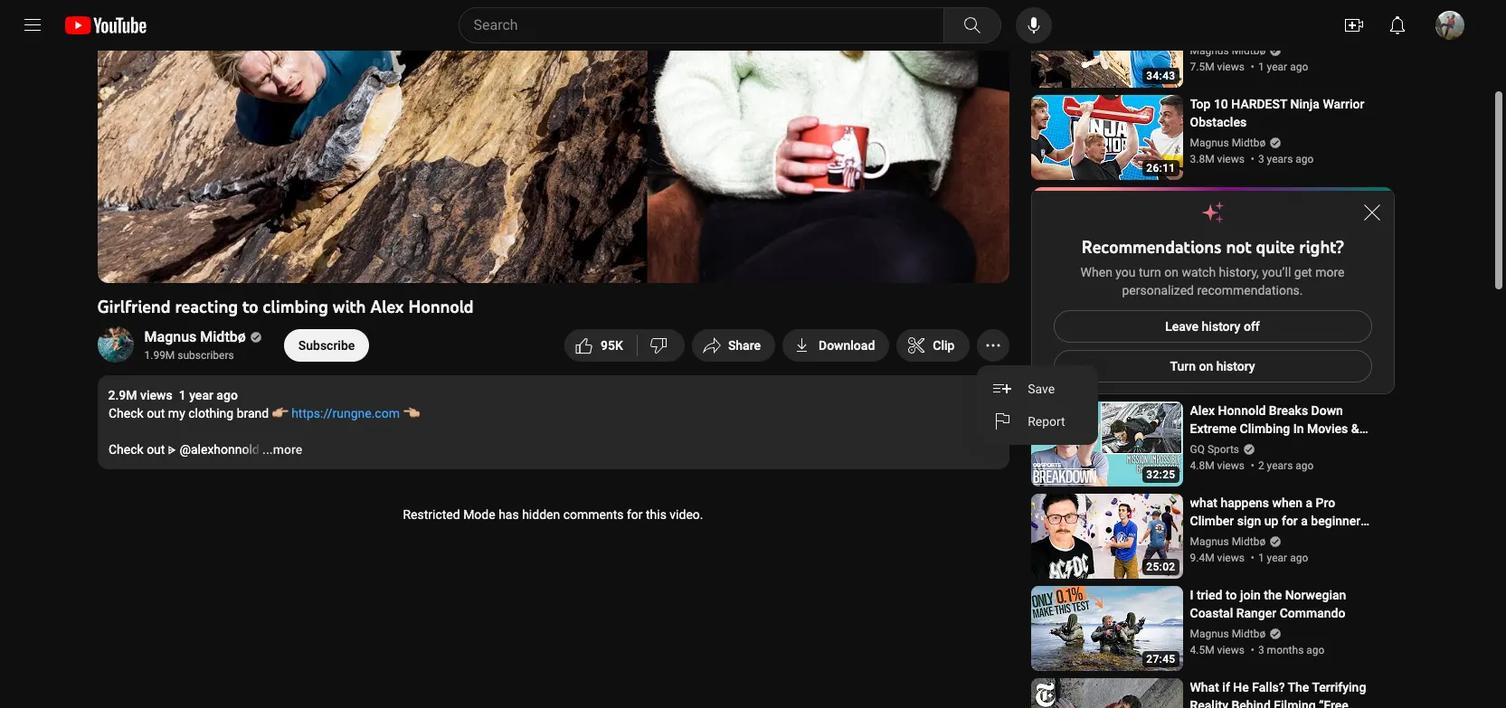 Task type: vqa. For each thing, say whether or not it's contained in the screenshot.
MAGNUS MIDTBØ for climbing
yes



Task type: locate. For each thing, give the bounding box(es) containing it.
magnus up 3.8m
[[1190, 137, 1230, 149]]

save option
[[977, 373, 1098, 405]]

alex
[[1269, 5, 1294, 19], [370, 296, 404, 318], [1190, 404, 1215, 418]]

0 vertical spatial 3
[[1259, 153, 1265, 166]]

course
[[1190, 532, 1229, 547]]

out
[[146, 406, 165, 421], [146, 443, 165, 457]]

out left my
[[146, 406, 165, 421]]

what if he falls? the terrifying reality behind filming "free solo" | op-docs by the new york times 17,297,908 views 5 years ago 10 minutes, 12 seconds element
[[1190, 679, 1373, 709]]

experience**
[[1243, 23, 1316, 37]]

0 vertical spatial 1
[[1259, 61, 1265, 73]]

midtbø down ranger
[[1232, 628, 1266, 641]]

you
[[1116, 265, 1136, 280]]

climbing inside climbing with alex honnold **insane experience**
[[1190, 5, 1239, 19]]

1 up join
[[1259, 552, 1265, 565]]

ago for the
[[1307, 644, 1325, 657]]

0 horizontal spatial on
[[1165, 265, 1179, 280]]

views right 9.4m
[[1218, 552, 1245, 565]]

list box
[[977, 366, 1098, 445]]

1 up hardest
[[1259, 61, 1265, 73]]

0 horizontal spatial climbing
[[263, 296, 329, 318]]

3 left months
[[1259, 644, 1265, 657]]

2 3 from the top
[[1259, 644, 1265, 657]]

with inside climbing with alex honnold **insane experience**
[[1242, 5, 1266, 19]]

|
[[1210, 440, 1213, 454]]

check
[[108, 406, 143, 421], [108, 443, 143, 457]]

mode
[[463, 508, 496, 522]]

midtbø for i
[[1232, 628, 1266, 641]]

0 horizontal spatial to
[[243, 296, 258, 318]]

magnus midtbø up 4.5m views
[[1190, 628, 1266, 641]]

1 year ago
[[1259, 61, 1309, 73], [179, 388, 238, 403], [1259, 552, 1309, 565]]

...more
[[262, 443, 302, 457]]

with up experience**
[[1242, 5, 1266, 19]]

movies
[[1308, 422, 1349, 436]]

0 horizontal spatial for
[[627, 508, 643, 522]]

check left ⌲ at bottom left
[[108, 443, 143, 457]]

quite
[[1256, 236, 1295, 258]]

video.
[[670, 508, 704, 522]]

not
[[1227, 236, 1252, 258]]

magnus midtbø up 3.8m views at the top
[[1190, 137, 1266, 149]]

obstacles
[[1190, 115, 1247, 129]]

ago up clothing
[[217, 388, 238, 403]]

top 10 hardest ninja warrior obstacles
[[1190, 97, 1365, 129]]

2 years from the top
[[1267, 460, 1294, 472]]

1 vertical spatial a
[[1302, 514, 1308, 528]]

ago down 'in'
[[1296, 460, 1314, 472]]

3 for obstacles
[[1259, 153, 1265, 166]]

2 horizontal spatial honnold
[[1297, 5, 1345, 19]]

1 vertical spatial honnold
[[408, 296, 474, 318]]

alex honnold breaks down extreme climbing in movies & tv | gq sports by gq sports 4,899,459 views 2 years ago 32 minutes element
[[1190, 402, 1373, 454]]

subscribe button
[[284, 329, 370, 362]]

for inside what happens when a pro climber sign up for a beginner course
[[1282, 514, 1298, 528]]

check out my clothing brand 👉🏼 https://rungne.com
[[108, 406, 399, 421]]

year down what happens when a pro climber sign up for a beginner course
[[1267, 552, 1288, 565]]

history left "off" on the right of the page
[[1202, 319, 1241, 334]]

1 vertical spatial on
[[1199, 359, 1214, 374]]

sports up 2
[[1236, 440, 1274, 454]]

join
[[1241, 588, 1261, 603]]

32 minutes, 25 seconds element
[[1147, 469, 1176, 481]]

10
[[1214, 97, 1229, 111]]

views for 4.8m views
[[1218, 460, 1245, 472]]

midtbø down sign
[[1232, 536, 1266, 548]]

views right 7.5m
[[1218, 61, 1245, 73]]

4.8m
[[1190, 460, 1215, 472]]

views right 4.5m
[[1218, 644, 1245, 657]]

0 vertical spatial climbing
[[1190, 5, 1239, 19]]

1 years from the top
[[1267, 153, 1294, 166]]

0 horizontal spatial honnold
[[408, 296, 474, 318]]

1 year ago down experience**
[[1259, 61, 1309, 73]]

1 horizontal spatial honnold
[[1218, 404, 1266, 418]]

views up my
[[140, 388, 173, 403]]

brand
[[236, 406, 269, 421]]

share
[[728, 338, 761, 353]]

years right 2
[[1267, 460, 1294, 472]]

down
[[1312, 404, 1344, 418]]

turn on history button
[[1054, 350, 1372, 383]]

views for 7.5m views
[[1218, 61, 1245, 73]]

1 vertical spatial check
[[108, 443, 143, 457]]

1
[[1259, 61, 1265, 73], [179, 388, 186, 403], [1259, 552, 1265, 565]]

1 horizontal spatial alex
[[1190, 404, 1215, 418]]

2 vertical spatial 1
[[1259, 552, 1265, 565]]

views down gq sports
[[1218, 460, 1245, 472]]

climbing
[[1190, 5, 1239, 19], [263, 296, 329, 318]]

Download text field
[[819, 338, 875, 353]]

0 vertical spatial history
[[1202, 319, 1241, 334]]

a left pro
[[1306, 496, 1313, 510]]

sports inside alex honnold breaks down extreme climbing in movies & tv | gq sports
[[1236, 440, 1274, 454]]

26:11
[[1147, 162, 1176, 175]]

27:45
[[1147, 653, 1176, 666]]

what
[[1190, 681, 1220, 695]]

check inside 👈🏼 check out ⌲ @alexhonnold
[[108, 443, 143, 457]]

1 horizontal spatial on
[[1199, 359, 1214, 374]]

views right 3.8m
[[1218, 153, 1245, 166]]

climbing
[[1240, 422, 1291, 436]]

top
[[1190, 97, 1211, 111]]

gq left |
[[1190, 443, 1205, 456]]

1 vertical spatial year
[[189, 388, 213, 403]]

the
[[1264, 588, 1282, 603]]

i tried to join the norwegian coastal ranger commando
[[1190, 588, 1347, 621]]

1.99m
[[144, 349, 175, 362]]

0 horizontal spatial alex
[[370, 296, 404, 318]]

coastal
[[1190, 606, 1234, 621]]

gq right |
[[1216, 440, 1233, 454]]

ago up norwegian
[[1291, 552, 1309, 565]]

32:25
[[1147, 469, 1176, 481]]

ninja
[[1291, 97, 1320, 111]]

views for 4.5m views
[[1218, 644, 1245, 657]]

2 vertical spatial year
[[1267, 552, 1288, 565]]

with
[[1242, 5, 1266, 19], [333, 296, 366, 318]]

magnus midtbø for i
[[1190, 628, 1266, 641]]

1 3 from the top
[[1259, 153, 1265, 166]]

1 vertical spatial 3
[[1259, 644, 1265, 657]]

this
[[646, 508, 667, 522]]

magnus midtbø up 7.5m views
[[1190, 44, 1266, 57]]

3 months ago
[[1259, 644, 1325, 657]]

a down when
[[1302, 514, 1308, 528]]

magnus up 7.5m
[[1190, 44, 1230, 57]]

for
[[627, 508, 643, 522], [1282, 514, 1298, 528]]

girlfriend reacting to climbing with alex honnold
[[97, 296, 474, 318]]

0 vertical spatial on
[[1165, 265, 1179, 280]]

years down top 10 hardest ninja warrior obstacles by magnus midtbø 3,884,632 views 3 years ago 26 minutes "element"
[[1267, 153, 1294, 166]]

Subscribe text field
[[298, 338, 355, 353]]

magnus for what happens when a pro climber sign up for a beginner course
[[1190, 536, 1230, 548]]

1 year ago up clothing
[[179, 388, 238, 403]]

reacting
[[175, 296, 238, 318]]

recommendations
[[1082, 236, 1222, 258]]

0 vertical spatial alex
[[1269, 5, 1294, 19]]

1 vertical spatial years
[[1267, 460, 1294, 472]]

with up subscribe button
[[333, 296, 366, 318]]

gq sports
[[1190, 443, 1240, 456]]

magnus midtbø up 9.4m views
[[1190, 536, 1266, 548]]

for left this
[[627, 508, 643, 522]]

turn
[[1171, 359, 1196, 374]]

0 vertical spatial 1 year ago
[[1259, 61, 1309, 73]]

Search text field
[[474, 14, 940, 37]]

2 vertical spatial honnold
[[1218, 404, 1266, 418]]

what
[[1190, 496, 1218, 510]]

girlfriend
[[97, 296, 171, 318]]

0 vertical spatial to
[[243, 296, 258, 318]]

midtbø down climbing with alex honnold **insane experience** on the right
[[1232, 44, 1266, 57]]

commando
[[1280, 606, 1346, 621]]

1 out from the top
[[146, 406, 165, 421]]

0 vertical spatial with
[[1242, 5, 1266, 19]]

Turn on history text field
[[1171, 359, 1256, 374]]

honnold
[[1297, 5, 1345, 19], [408, 296, 474, 318], [1218, 404, 1266, 418]]

behind
[[1232, 699, 1271, 709]]

on
[[1165, 265, 1179, 280], [1199, 359, 1214, 374]]

0 vertical spatial year
[[1267, 61, 1288, 73]]

ago for **insane
[[1291, 61, 1309, 73]]

subscribers
[[178, 349, 234, 362]]

magnus up 1.99m
[[144, 328, 197, 346]]

history down "off" on the right of the page
[[1217, 359, 1256, 374]]

a
[[1306, 496, 1313, 510], [1302, 514, 1308, 528]]

34 minutes, 43 seconds element
[[1147, 70, 1176, 82]]

1 up my
[[179, 388, 186, 403]]

1 horizontal spatial to
[[1226, 588, 1237, 603]]

hidden
[[522, 508, 560, 522]]

filming
[[1274, 699, 1316, 709]]

ago down top 10 hardest ninja warrior obstacles by magnus midtbø 3,884,632 views 3 years ago 26 minutes "element"
[[1296, 153, 1314, 166]]

1 horizontal spatial gq
[[1216, 440, 1233, 454]]

ago up ninja
[[1291, 61, 1309, 73]]

magnus for climbing with alex honnold **insane experience**
[[1190, 44, 1230, 57]]

year down experience**
[[1267, 61, 1288, 73]]

1 vertical spatial 1 year ago
[[179, 388, 238, 403]]

check down 2.9m
[[108, 406, 143, 421]]

top 10 hardest ninja warrior obstacles by magnus midtbø 3,884,632 views 3 years ago 26 minutes element
[[1190, 95, 1373, 131]]

0 horizontal spatial gq
[[1190, 443, 1205, 456]]

0 vertical spatial check
[[108, 406, 143, 421]]

3 right 3.8m views at the top
[[1259, 153, 1265, 166]]

1 vertical spatial alex
[[370, 296, 404, 318]]

1 year ago down what happens when a pro climber sign up for a beginner course
[[1259, 552, 1309, 565]]

midtbø up 3.8m views at the top
[[1232, 137, 1266, 149]]

midtbø up subscribers
[[200, 328, 246, 346]]

1 vertical spatial out
[[146, 443, 165, 457]]

1 horizontal spatial with
[[1242, 5, 1266, 19]]

what if he falls? the terrifying reality behind filming "fre link
[[1190, 679, 1373, 709]]

to left join
[[1226, 588, 1237, 603]]

happens
[[1221, 496, 1270, 510]]

climbing up subscribe button
[[263, 296, 329, 318]]

2 out from the top
[[146, 443, 165, 457]]

views for 2.9m views
[[140, 388, 173, 403]]

2 horizontal spatial alex
[[1269, 5, 1294, 19]]

to inside i tried to join the norwegian coastal ranger commando
[[1226, 588, 1237, 603]]

personalized
[[1123, 283, 1195, 298]]

0 vertical spatial honnold
[[1297, 5, 1345, 19]]

2 vertical spatial alex
[[1190, 404, 1215, 418]]

magnus midtbø for top
[[1190, 137, 1266, 149]]

0 vertical spatial years
[[1267, 153, 1294, 166]]

2 years ago
[[1259, 460, 1314, 472]]

2 vertical spatial 1 year ago
[[1259, 552, 1309, 565]]

years for climbing
[[1267, 460, 1294, 472]]

climbing up **insane
[[1190, 5, 1239, 19]]

year up clothing
[[189, 388, 213, 403]]

2.9m views
[[108, 388, 173, 403]]

magnus midtbø up 1.99m subscribers
[[144, 328, 246, 346]]

1 horizontal spatial climbing
[[1190, 5, 1239, 19]]

1 vertical spatial to
[[1226, 588, 1237, 603]]

ago
[[1291, 61, 1309, 73], [1296, 153, 1314, 166], [217, 388, 238, 403], [1296, 460, 1314, 472], [1291, 552, 1309, 565], [1307, 644, 1325, 657]]

leave history off
[[1166, 319, 1260, 334]]

2
[[1259, 460, 1265, 472]]

ago right months
[[1307, 644, 1325, 657]]

7.5m views
[[1190, 61, 1245, 73]]

my
[[168, 406, 185, 421]]

Clip text field
[[933, 338, 955, 353]]

sports up 4.8m views
[[1208, 443, 1240, 456]]

to right reacting
[[243, 296, 258, 318]]

1 vertical spatial with
[[333, 296, 366, 318]]

1 vertical spatial climbing
[[263, 296, 329, 318]]

👈🏼
[[403, 406, 419, 421]]

magnus up 4.5m
[[1190, 628, 1230, 641]]

1 horizontal spatial for
[[1282, 514, 1298, 528]]

out left ⌲ at bottom left
[[146, 443, 165, 457]]

2 check from the top
[[108, 443, 143, 457]]

to
[[243, 296, 258, 318], [1226, 588, 1237, 603]]

None search field
[[426, 7, 1005, 43]]

magnus up 9.4m
[[1190, 536, 1230, 548]]

midtbø for climbing
[[1232, 44, 1266, 57]]

1 for what
[[1259, 552, 1265, 565]]

for down when
[[1282, 514, 1298, 528]]

to for climbing
[[243, 296, 258, 318]]

views for 9.4m views
[[1218, 552, 1245, 565]]

0 vertical spatial out
[[146, 406, 165, 421]]



Task type: describe. For each thing, give the bounding box(es) containing it.
on inside recommendations not quite right? when you turn on watch history, you'll get more personalized recommendations.
[[1165, 265, 1179, 280]]

...more button
[[262, 441, 302, 459]]

breaks
[[1270, 404, 1309, 418]]

magnus midtbø for what
[[1190, 536, 1266, 548]]

avatar image image
[[1436, 11, 1465, 40]]

https://rungne.com link
[[291, 406, 399, 421]]

the
[[1288, 681, 1310, 695]]

👈🏼 check out ⌲ @alexhonnold
[[108, 406, 419, 457]]

Share text field
[[728, 338, 761, 353]]

download
[[819, 338, 875, 353]]

hardest
[[1232, 97, 1288, 111]]

magnus for i tried to join the norwegian coastal ranger commando
[[1190, 628, 1230, 641]]

sign
[[1238, 514, 1262, 528]]

honnold inside alex honnold breaks down extreme climbing in movies & tv | gq sports
[[1218, 404, 1266, 418]]

out inside 👈🏼 check out ⌲ @alexhonnold
[[146, 443, 165, 457]]

clip button
[[897, 329, 970, 362]]

3.8m
[[1190, 153, 1215, 166]]

turn on history
[[1171, 359, 1256, 374]]

magnus midtbø link
[[144, 328, 247, 348]]

clip
[[933, 338, 955, 353]]

norwegian
[[1286, 588, 1347, 603]]

27 minutes, 45 seconds element
[[1147, 653, 1176, 666]]

climbing with alex honnold   **insane experience** by magnus midtbø 7,532,781 views 1 year ago 34 minutes element
[[1190, 3, 1373, 39]]

more
[[1316, 265, 1345, 280]]

ago for extreme
[[1296, 460, 1314, 472]]

3.8m views
[[1190, 153, 1245, 166]]

on inside button
[[1199, 359, 1214, 374]]

subscribe
[[298, 338, 355, 353]]

what happens when a pro climber sign up for a beginner course
[[1190, 496, 1361, 547]]

youtube video player element
[[97, 0, 1009, 283]]

4.5m
[[1190, 644, 1215, 657]]

https://rungne.com
[[291, 406, 399, 421]]

midtbø for top
[[1232, 137, 1266, 149]]

gq inside alex honnold breaks down extreme climbing in movies & tv | gq sports
[[1216, 440, 1233, 454]]

alex inside alex honnold breaks down extreme climbing in movies & tv | gq sports
[[1190, 404, 1215, 418]]

report
[[1028, 414, 1065, 429]]

3 for norwegian
[[1259, 644, 1265, 657]]

recommendations.
[[1198, 283, 1304, 298]]

34:43 link
[[1031, 3, 1183, 90]]

ranger
[[1237, 606, 1277, 621]]

0 horizontal spatial with
[[333, 296, 366, 318]]

history,
[[1220, 265, 1260, 280]]

months
[[1267, 644, 1304, 657]]

pro
[[1316, 496, 1336, 510]]

1 vertical spatial history
[[1217, 359, 1256, 374]]

1.99m subscribers
[[144, 349, 234, 362]]

0 vertical spatial a
[[1306, 496, 1313, 510]]

ago for warrior
[[1296, 153, 1314, 166]]

watch
[[1182, 265, 1216, 280]]

26 minutes, 11 seconds element
[[1147, 162, 1176, 175]]

years for obstacles
[[1267, 153, 1294, 166]]

25:02 link
[[1031, 494, 1183, 581]]

ago for pro
[[1291, 552, 1309, 565]]

1 check from the top
[[108, 406, 143, 421]]

clothing
[[188, 406, 233, 421]]

list box containing save
[[977, 366, 1098, 445]]

what happens when a pro climber sign up for a beginner course by magnus midtbø 9,479,844 views 1 year ago 25 minutes element
[[1190, 494, 1373, 547]]

views for 3.8m views
[[1218, 153, 1245, 166]]

midtbø for what
[[1232, 536, 1266, 548]]

k
[[615, 338, 623, 353]]

1 for climbing
[[1259, 61, 1265, 73]]

recommendations not quite right? when you turn on watch history, you'll get more personalized recommendations.
[[1081, 236, 1348, 298]]

you'll
[[1263, 265, 1292, 280]]

1 year ago for what
[[1259, 552, 1309, 565]]

turn
[[1139, 265, 1162, 280]]

extreme
[[1190, 422, 1237, 436]]

warrior
[[1323, 97, 1365, 111]]

honnold inside climbing with alex honnold **insane experience**
[[1297, 5, 1345, 19]]

magnus for top 10 hardest ninja warrior obstacles
[[1190, 137, 1230, 149]]

beginner
[[1312, 514, 1361, 528]]

1 year ago for climbing
[[1259, 61, 1309, 73]]

share button
[[692, 329, 776, 362]]

restricted
[[403, 508, 460, 522]]

year for what
[[1267, 552, 1288, 565]]

25:02
[[1147, 561, 1176, 574]]

reality
[[1190, 699, 1229, 709]]

to for join
[[1226, 588, 1237, 603]]

27:45 link
[[1031, 586, 1183, 673]]

9.4m views
[[1190, 552, 1245, 565]]

tried
[[1197, 588, 1223, 603]]

9 5 k
[[601, 338, 623, 353]]

leave
[[1166, 319, 1199, 334]]

5
[[608, 338, 615, 353]]

year for climbing
[[1267, 61, 1288, 73]]

Leave history off text field
[[1166, 319, 1260, 334]]

if
[[1223, 681, 1231, 695]]

when
[[1081, 265, 1113, 280]]

report option
[[977, 405, 1098, 438]]

9.4m
[[1190, 552, 1215, 565]]

falls?
[[1253, 681, 1285, 695]]

what if he falls? the terrifying reality behind filming "fre
[[1190, 681, 1367, 709]]

👉🏼
[[272, 406, 288, 421]]

in
[[1294, 422, 1304, 436]]

32:25 link
[[1031, 402, 1183, 489]]

1 vertical spatial 1
[[179, 388, 186, 403]]

3 years ago
[[1259, 153, 1314, 166]]

climbing with alex honnold **insane experience**
[[1190, 5, 1345, 37]]

download button
[[783, 329, 890, 362]]

has
[[499, 508, 519, 522]]

@alexhonnold
[[179, 443, 259, 457]]

magnus midtbø for climbing
[[1190, 44, 1266, 57]]

he
[[1234, 681, 1250, 695]]

save
[[1028, 382, 1055, 396]]

leave history off button
[[1054, 310, 1372, 343]]

4.8m views
[[1190, 460, 1245, 472]]

1.99 million subscribers element
[[144, 348, 259, 364]]

when
[[1273, 496, 1303, 510]]

&
[[1352, 422, 1360, 436]]

i tried to join the norwegian coastal ranger commando by magnus midtbø 4,575,651 views 3 months ago 27 minutes element
[[1190, 586, 1373, 623]]

up
[[1265, 514, 1279, 528]]

get
[[1295, 265, 1313, 280]]

alex inside climbing with alex honnold **insane experience**
[[1269, 5, 1294, 19]]

right?
[[1300, 236, 1344, 258]]

climber
[[1190, 514, 1235, 528]]

off
[[1244, 319, 1260, 334]]

25 minutes, 2 seconds element
[[1147, 561, 1176, 574]]



